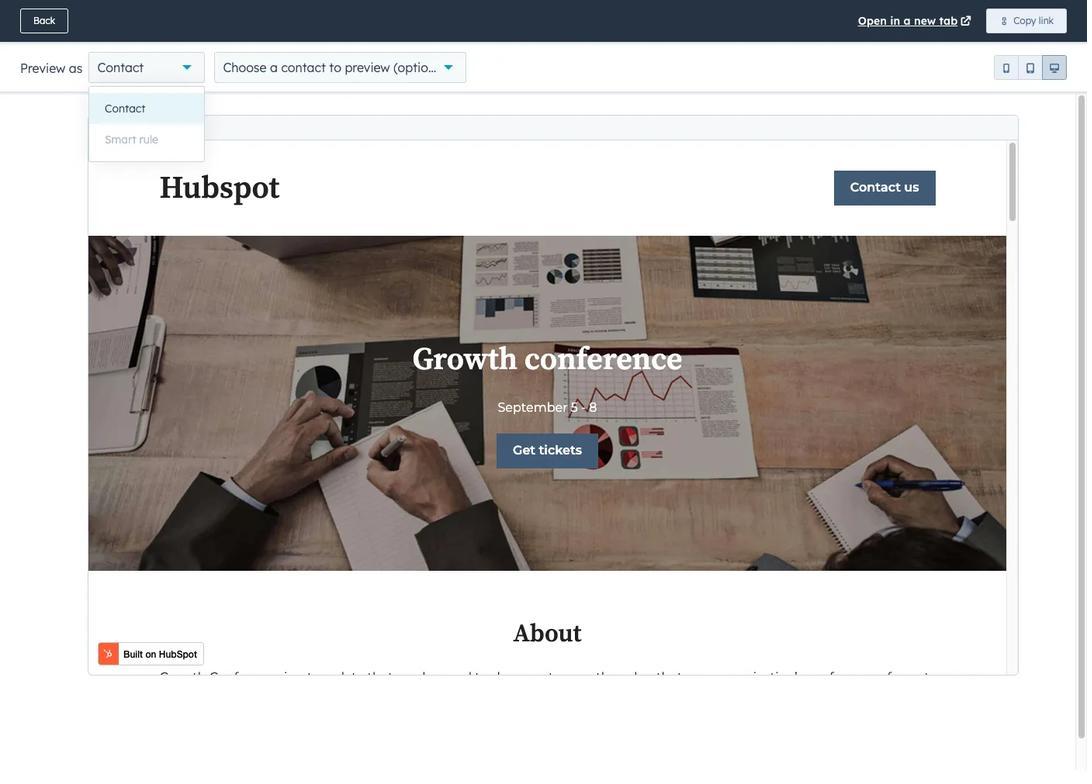 Task type: vqa. For each thing, say whether or not it's contained in the screenshot.
More icon
no



Task type: locate. For each thing, give the bounding box(es) containing it.
0 horizontal spatial to
[[330, 60, 342, 75]]

0 vertical spatial link opens in a new window image
[[961, 16, 972, 28]]

link opens in a new window image right posts
[[637, 103, 648, 114]]

contact up navigator
[[97, 60, 144, 75]]

your right the share
[[390, 351, 413, 365]]

connect
[[323, 317, 386, 336]]

posts
[[605, 100, 634, 114]]

view
[[532, 100, 558, 114]]

1 vertical spatial preview
[[20, 61, 65, 76]]

link opens in a new window image
[[961, 16, 972, 28], [637, 103, 648, 114]]

blogging
[[297, 351, 342, 365]]

group down publish group
[[995, 55, 1068, 80]]

1 horizontal spatial link opens in a new window image
[[961, 16, 972, 28]]

preview right "new"
[[939, 16, 973, 27]]

smart
[[105, 133, 136, 147]]

0 horizontal spatial preview
[[20, 61, 65, 76]]

to inside connect with your audience alert
[[345, 351, 356, 365]]

a inside popup button
[[270, 60, 278, 75]]

navigator
[[76, 99, 137, 114]]

contact
[[97, 60, 144, 75], [105, 102, 146, 116]]

smart rule
[[105, 133, 158, 147]]

blog listing pages button
[[31, 260, 176, 304]]

rule
[[139, 133, 158, 147]]

1 horizontal spatial to
[[345, 351, 356, 365]]

1 vertical spatial link opens in a new window image
[[637, 103, 648, 114]]

0 vertical spatial to
[[330, 60, 342, 75]]

blog
[[48, 277, 71, 291]]

first
[[440, 394, 462, 408]]

list box
[[89, 87, 204, 162]]

copy link button
[[987, 9, 1068, 33]]

new
[[915, 14, 937, 28]]

preview inside button
[[939, 16, 973, 27]]

personality.
[[529, 351, 589, 365]]

with
[[391, 317, 424, 336]]

0 horizontal spatial link opens in a new window image
[[637, 103, 648, 114]]

pages right website
[[92, 144, 124, 158]]

0 vertical spatial contact
[[97, 60, 144, 75]]

1 vertical spatial link opens in a new window image
[[637, 103, 648, 114]]

0 vertical spatial preview
[[939, 16, 973, 27]]

1 vertical spatial blog
[[465, 394, 489, 408]]

choose a contact to preview (optional)
[[223, 60, 451, 75]]

all
[[561, 100, 575, 114]]

a
[[904, 14, 911, 28], [270, 60, 278, 75]]

1 horizontal spatial a
[[904, 14, 911, 28]]

use
[[274, 351, 294, 365]]

link opens in a new window image right posts
[[637, 103, 648, 114]]

to right contact
[[330, 60, 342, 75]]

landing pages
[[48, 189, 124, 203]]

autosaved button
[[859, 12, 916, 31]]

autosaved
[[859, 15, 916, 29]]

pages
[[92, 144, 124, 158], [93, 189, 124, 203], [108, 277, 139, 291]]

0 vertical spatial blog
[[578, 100, 602, 114]]

group
[[509, 50, 571, 76], [1023, 50, 1072, 76], [995, 55, 1068, 80]]

(optional)
[[394, 60, 451, 75]]

open in a new tab link
[[859, 12, 975, 30]]

blog right the first
[[465, 394, 489, 408]]

publish button
[[995, 9, 1053, 34]]

expertise
[[456, 351, 504, 365]]

0 vertical spatial your
[[429, 317, 465, 336]]

0 horizontal spatial link opens in a new window image
[[637, 103, 648, 114]]

preview for preview
[[939, 16, 973, 27]]

exit link
[[8, 9, 51, 34]]

pages for landing pages
[[93, 189, 124, 203]]

create your first blog button
[[354, 386, 508, 417]]

a right in
[[904, 14, 911, 28]]

exit
[[21, 16, 37, 27]]

1 horizontal spatial blog
[[578, 100, 602, 114]]

1 vertical spatial your
[[390, 351, 413, 365]]

to left the share
[[345, 351, 356, 365]]

blog right all
[[578, 100, 602, 114]]

copy
[[1014, 15, 1037, 26]]

pages right listing
[[108, 277, 139, 291]]

and
[[507, 351, 526, 365]]

smart rule button
[[89, 124, 204, 155]]

pages right the landing
[[93, 189, 124, 203]]

connect with your audience alert
[[186, 158, 676, 442]]

0 vertical spatial a
[[904, 14, 911, 28]]

your
[[429, 317, 465, 336], [390, 351, 413, 365], [413, 394, 437, 408]]

pages for website pages
[[92, 144, 124, 158]]

None text field
[[595, 50, 653, 76]]

tab
[[940, 14, 958, 28]]

your left the first
[[413, 394, 437, 408]]

link opens in a new window image inside open in a new tab link
[[961, 16, 972, 28]]

site navigator
[[48, 99, 137, 114]]

2 vertical spatial your
[[413, 394, 437, 408]]

brand's
[[416, 351, 453, 365]]

preview left as
[[20, 61, 65, 76]]

1 vertical spatial to
[[345, 351, 356, 365]]

publish
[[1008, 16, 1040, 27]]

1 horizontal spatial preview
[[939, 16, 973, 27]]

link opens in a new window image right the tab
[[961, 16, 972, 28]]

blog
[[578, 100, 602, 114], [465, 394, 489, 408]]

choose a contact to preview (optional) button
[[215, 52, 467, 83]]

preview button
[[926, 9, 986, 34]]

link opens in a new window image inside the "view all blog posts" 'link'
[[637, 103, 648, 114]]

contact up "smart"
[[105, 102, 146, 116]]

1 vertical spatial contact
[[105, 102, 146, 116]]

your up brand's
[[429, 317, 465, 336]]

0 horizontal spatial a
[[270, 60, 278, 75]]

group up view
[[509, 50, 571, 76]]

preview for preview as
[[20, 61, 65, 76]]

0 vertical spatial pages
[[92, 144, 124, 158]]

audience
[[469, 317, 540, 336]]

1 vertical spatial pages
[[93, 189, 124, 203]]

link opens in a new window image right the tab
[[961, 16, 972, 28]]

1 vertical spatial a
[[270, 60, 278, 75]]

back button
[[20, 9, 69, 33]]

1 horizontal spatial link opens in a new window image
[[961, 16, 972, 28]]

website
[[48, 144, 89, 158]]

link opens in a new window image inside the "view all blog posts" 'link'
[[637, 103, 648, 114]]

preview as
[[20, 61, 83, 76]]

preview
[[939, 16, 973, 27], [20, 61, 65, 76]]

view all blog posts
[[532, 100, 634, 114]]

0 horizontal spatial blog
[[465, 394, 489, 408]]

link opens in a new window image
[[961, 16, 972, 28], [637, 103, 648, 114]]

to
[[330, 60, 342, 75], [345, 351, 356, 365]]

website pages button
[[31, 127, 176, 172]]

2 vertical spatial pages
[[108, 277, 139, 291]]

a right choose
[[270, 60, 278, 75]]

0 vertical spatial link opens in a new window image
[[961, 16, 972, 28]]



Task type: describe. For each thing, give the bounding box(es) containing it.
as
[[69, 61, 83, 76]]

open in a new tab
[[859, 14, 958, 28]]

publish group
[[995, 9, 1072, 34]]

blog listing pages
[[48, 277, 139, 291]]

contact inside button
[[105, 102, 146, 116]]

website pages
[[48, 144, 124, 158]]

blog inside 'link'
[[578, 100, 602, 114]]

use blogging to share your brand's expertise and personality.
[[274, 351, 589, 365]]

landing pages button
[[31, 172, 176, 216]]

list box containing contact
[[89, 87, 204, 162]]

connect with your audience
[[323, 317, 540, 336]]

view all blog posts link
[[532, 98, 651, 116]]

landing
[[48, 189, 90, 203]]

in
[[891, 14, 901, 28]]

contact
[[281, 60, 326, 75]]

group down "link"
[[1023, 50, 1072, 76]]

back
[[33, 15, 55, 26]]

share
[[359, 351, 387, 365]]

link
[[1040, 15, 1055, 26]]

listing
[[74, 277, 105, 291]]

your inside button
[[413, 394, 437, 408]]

site
[[48, 99, 72, 114]]

create your first blog
[[374, 394, 489, 408]]

open
[[859, 14, 888, 28]]

contact inside dropdown button
[[97, 60, 144, 75]]

contact button
[[89, 52, 205, 83]]

to inside choose a contact to preview (optional) popup button
[[330, 60, 342, 75]]

blog inside button
[[465, 394, 489, 408]]

copy link
[[1014, 15, 1055, 26]]

create
[[374, 394, 410, 408]]

link opens in a new window image inside open in a new tab link
[[961, 16, 972, 28]]

preview
[[345, 60, 390, 75]]

settings
[[968, 56, 1010, 70]]

settings button
[[946, 50, 1017, 76]]

choose
[[223, 60, 267, 75]]

contact button
[[89, 93, 204, 124]]

1
[[1070, 3, 1075, 14]]



